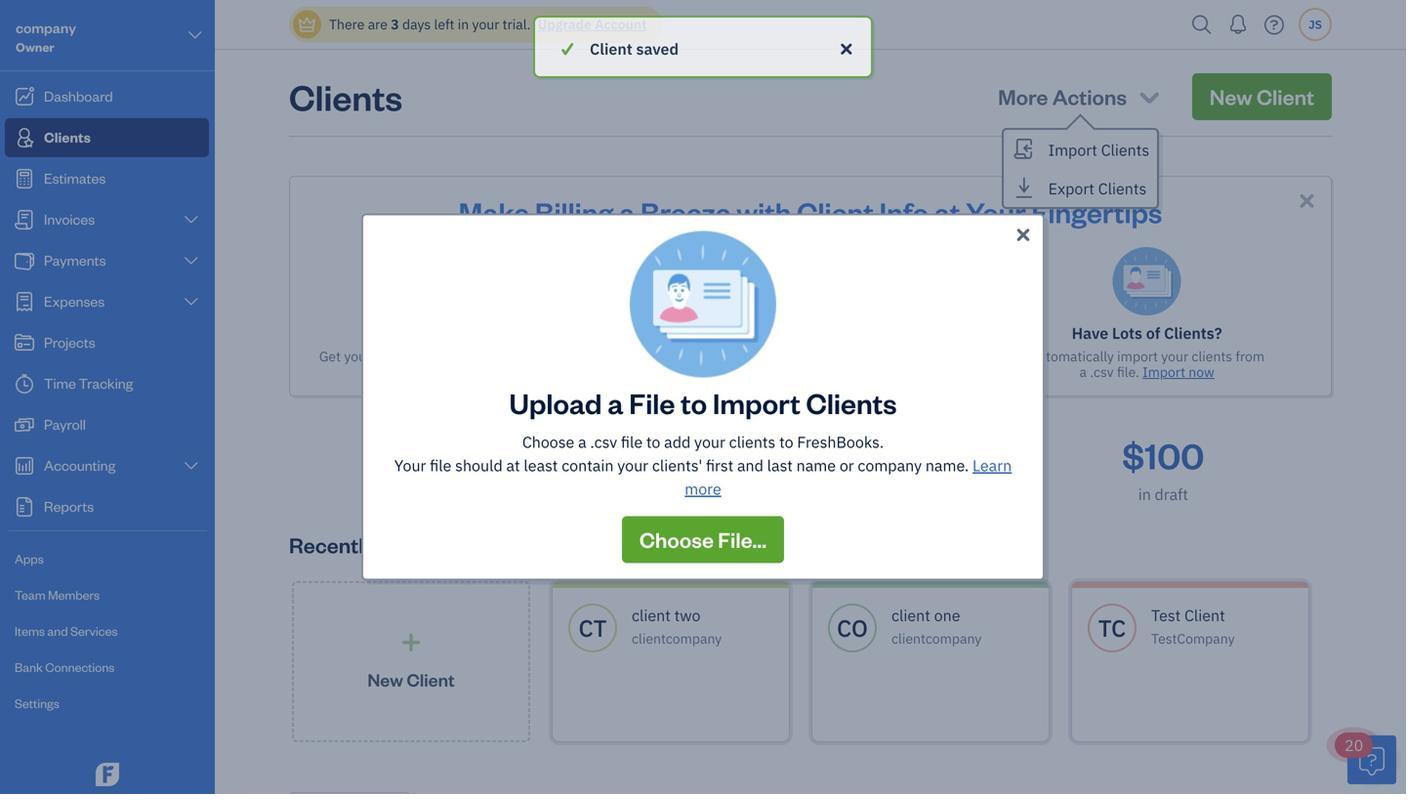 Task type: describe. For each thing, give the bounding box(es) containing it.
test client testcompany
[[1152, 605, 1235, 648]]

0 vertical spatial chevron large down image
[[186, 23, 204, 47]]

client down plus image
[[407, 668, 455, 691]]

import inside button
[[1049, 140, 1098, 160]]

fingertips
[[1032, 193, 1163, 230]]

test
[[1152, 605, 1181, 626]]

organized
[[522, 347, 581, 365]]

your inside choose a .csv file to add your clients to freshbooks. your file should at least contain your clients' first and last name or company name.
[[394, 455, 426, 476]]

chevron large down image for invoice icon
[[182, 212, 200, 228]]

learn more
[[685, 455, 1012, 499]]

close image for upload a file to import clients dialog
[[1014, 223, 1034, 246]]

clients'
[[652, 455, 703, 476]]

1 vertical spatial file
[[430, 455, 452, 476]]

clients down there
[[289, 73, 403, 120]]

3
[[391, 15, 399, 33]]

running
[[442, 347, 489, 365]]

a left file
[[608, 384, 624, 421]]

have lots of clients? image
[[1113, 247, 1182, 316]]

automatically
[[1030, 347, 1115, 365]]

your for import
[[1162, 347, 1189, 365]]

clientcompany for ct
[[632, 630, 722, 648]]

export clients button
[[1004, 169, 1158, 207]]

clients down import clients
[[1099, 178, 1147, 199]]

with inside outstanding client revenue know exactly where your client stands with any outstanding invoices.
[[904, 347, 931, 365]]

clients up export clients
[[1102, 140, 1150, 160]]

members
[[48, 587, 100, 603]]

last
[[768, 455, 793, 476]]

two
[[675, 605, 701, 626]]

trial.
[[503, 15, 531, 33]]

close image for client saved status
[[838, 37, 856, 61]]

or
[[840, 455, 854, 476]]

upgrade account link
[[534, 15, 647, 33]]

outstanding
[[710, 323, 799, 343]]

items and services
[[15, 623, 118, 639]]

choose file... button
[[622, 516, 785, 563]]

now
[[1189, 363, 1215, 381]]

client for co
[[892, 605, 931, 626]]

least
[[524, 455, 558, 476]]

and inside main element
[[47, 623, 68, 639]]

1 horizontal spatial new client link
[[1193, 73, 1333, 120]]

company inside choose a .csv file to add your clients to freshbooks. your file should at least contain your clients' first and last name or company name.
[[858, 455, 922, 476]]

.csv inside choose a .csv file to add your clients to freshbooks. your file should at least contain your clients' first and last name or company name.
[[590, 432, 618, 452]]

client inside status
[[590, 39, 633, 59]]

dashboard image
[[13, 87, 36, 106]]

draft
[[1155, 484, 1189, 505]]

1 $0 link from the left
[[289, 420, 627, 506]]

upload
[[509, 384, 602, 421]]

ct
[[579, 613, 607, 643]]

name
[[797, 455, 836, 476]]

active
[[380, 531, 442, 559]]

invoices.
[[795, 363, 848, 381]]

project image
[[13, 333, 36, 353]]

import inside have lots of clients? automatically import your clients from a .csv file. import now
[[1143, 363, 1186, 381]]

1 horizontal spatial to
[[681, 384, 707, 421]]

choose file...
[[640, 526, 767, 553]]

0 horizontal spatial to
[[647, 432, 661, 452]]

company inside main element
[[16, 18, 76, 37]]

clients.
[[585, 347, 629, 365]]

client inside outstanding client revenue know exactly where your client stands with any outstanding invoices.
[[803, 323, 845, 343]]

0 vertical spatial in
[[458, 15, 469, 33]]

export clients
[[1049, 178, 1147, 199]]

there
[[329, 15, 365, 33]]

go to help image
[[1259, 10, 1291, 40]]

more actions button
[[981, 73, 1181, 120]]

actions
[[1053, 83, 1127, 110]]

client left info
[[797, 193, 874, 230]]

connections
[[45, 659, 115, 675]]

outstanding client revenue image
[[777, 247, 845, 316]]

money image
[[13, 415, 36, 435]]

saved
[[636, 39, 679, 59]]

apps
[[15, 551, 44, 567]]

settings
[[15, 695, 59, 711]]

breeze
[[641, 193, 731, 230]]

items and services link
[[5, 614, 209, 649]]

freshbooks.
[[798, 432, 884, 452]]

clientcompany for co
[[892, 630, 982, 648]]

outstanding
[[718, 363, 791, 381]]

your for in
[[472, 15, 500, 33]]

choose for a
[[522, 432, 575, 452]]

from
[[1236, 347, 1265, 365]]

import
[[1118, 347, 1159, 365]]

account
[[595, 15, 647, 33]]

left
[[434, 15, 455, 33]]

invoice image
[[13, 210, 36, 230]]

0 vertical spatial new
[[1210, 83, 1253, 110]]

plus image
[[400, 632, 423, 652]]

exactly
[[704, 347, 747, 365]]

revenue
[[849, 323, 912, 343]]

co
[[837, 613, 868, 643]]

know
[[666, 347, 700, 365]]

have
[[1072, 323, 1109, 343]]

recently
[[289, 531, 375, 559]]

bank connections
[[15, 659, 115, 675]]

import clients
[[1049, 140, 1150, 160]]

payment image
[[13, 251, 36, 271]]

file...
[[718, 526, 767, 553]]

file
[[629, 384, 675, 421]]

get yourself up and running with organized clients. button
[[314, 247, 635, 380]]

your for where
[[792, 347, 819, 365]]

upload a file to import clients dialog
[[0, 190, 1407, 604]]

first
[[706, 455, 734, 476]]

bank connections link
[[5, 651, 209, 685]]

timer image
[[13, 374, 36, 394]]

export
[[1049, 178, 1095, 199]]

1 horizontal spatial file
[[621, 432, 643, 452]]

add
[[664, 432, 691, 452]]

info
[[880, 193, 929, 230]]

settings link
[[5, 687, 209, 721]]

more
[[685, 479, 722, 499]]

choose for file...
[[640, 526, 714, 553]]

name.
[[926, 455, 969, 476]]

get yourself up and running with organized clients.
[[319, 347, 629, 365]]

chevrondown image
[[1137, 83, 1164, 110]]

client saved
[[590, 39, 679, 59]]

make
[[459, 193, 530, 230]]

owner
[[16, 39, 54, 55]]

expense image
[[13, 292, 36, 312]]

tc
[[1099, 613, 1127, 643]]



Task type: locate. For each thing, give the bounding box(es) containing it.
clients inside have lots of clients? automatically import your clients from a .csv file. import now
[[1192, 347, 1233, 365]]

chevron large down image
[[186, 23, 204, 47], [182, 294, 200, 310], [182, 458, 200, 474]]

client left two
[[632, 605, 671, 626]]

with right running
[[492, 347, 519, 365]]

new down "search" "icon"
[[1210, 83, 1253, 110]]

clients inside dialog
[[806, 384, 897, 421]]

client inside test client testcompany
[[1185, 605, 1226, 626]]

company right or
[[858, 455, 922, 476]]

file
[[621, 432, 643, 452], [430, 455, 452, 476]]

team members link
[[5, 578, 209, 613]]

1 vertical spatial and
[[738, 455, 764, 476]]

your left should
[[394, 455, 426, 476]]

.csv left file.
[[1091, 363, 1114, 381]]

0 vertical spatial .csv
[[1091, 363, 1114, 381]]

0 vertical spatial and
[[416, 347, 439, 365]]

client inside "client one clientcompany"
[[892, 605, 931, 626]]

1 horizontal spatial company
[[858, 455, 922, 476]]

client left one at the bottom of the page
[[892, 605, 931, 626]]

days
[[402, 15, 431, 33]]

file down file
[[621, 432, 643, 452]]

2 horizontal spatial to
[[780, 432, 794, 452]]

$0 for 2nd $0 link from right
[[435, 432, 481, 478]]

import
[[1049, 140, 1098, 160], [1143, 363, 1186, 381], [713, 384, 801, 421]]

client
[[590, 39, 633, 59], [1257, 83, 1315, 110], [797, 193, 874, 230], [803, 323, 845, 343], [1185, 605, 1226, 626], [407, 668, 455, 691]]

1 horizontal spatial client
[[823, 347, 857, 365]]

bank
[[15, 659, 43, 675]]

freshbooks image
[[92, 763, 123, 786]]

0 vertical spatial at
[[935, 193, 961, 230]]

client saved status
[[0, 16, 1407, 78]]

clients?
[[1165, 323, 1223, 343]]

1 vertical spatial clients
[[729, 432, 776, 452]]

clientcompany down two
[[632, 630, 722, 648]]

get
[[319, 347, 341, 365]]

upgrade
[[538, 15, 592, 33]]

0 horizontal spatial company
[[16, 18, 76, 37]]

0 horizontal spatial $0
[[435, 432, 481, 478]]

1 horizontal spatial choose
[[640, 526, 714, 553]]

with inside button
[[492, 347, 519, 365]]

1 vertical spatial .csv
[[590, 432, 618, 452]]

1 horizontal spatial clientcompany
[[892, 630, 982, 648]]

1 clientcompany from the left
[[632, 630, 722, 648]]

import down the outstanding
[[713, 384, 801, 421]]

2 horizontal spatial and
[[738, 455, 764, 476]]

$0 left or
[[788, 432, 834, 478]]

0 horizontal spatial with
[[492, 347, 519, 365]]

2 $0 from the left
[[788, 432, 834, 478]]

your inside outstanding client revenue know exactly where your client stands with any outstanding invoices.
[[792, 347, 819, 365]]

0 horizontal spatial your
[[394, 455, 426, 476]]

at inside choose a .csv file to add your clients to freshbooks. your file should at least contain your clients' first and last name or company name.
[[507, 455, 520, 476]]

1 vertical spatial chevron large down image
[[182, 253, 200, 269]]

2 chevron large down image from the top
[[182, 253, 200, 269]]

a inside have lots of clients? automatically import your clients from a .csv file. import now
[[1080, 363, 1087, 381]]

a inside choose a .csv file to add your clients to freshbooks. your file should at least contain your clients' first and last name or company name.
[[578, 432, 587, 452]]

0 vertical spatial clients
[[1192, 347, 1233, 365]]

yourself
[[344, 347, 394, 365]]

more
[[999, 83, 1049, 110]]

0 vertical spatial choose
[[522, 432, 575, 452]]

check image
[[559, 37, 577, 61]]

clients
[[1192, 347, 1233, 365], [729, 432, 776, 452]]

search image
[[1187, 10, 1218, 40]]

your up first
[[695, 432, 726, 452]]

0 horizontal spatial and
[[47, 623, 68, 639]]

1 vertical spatial close image
[[1014, 223, 1034, 246]]

contain
[[562, 455, 614, 476]]

new client down go to help icon
[[1210, 83, 1315, 110]]

your right where
[[792, 347, 819, 365]]

company owner
[[16, 18, 76, 55]]

outstanding client revenue know exactly where your client stands with any outstanding invoices.
[[666, 323, 956, 381]]

1 vertical spatial new
[[368, 668, 403, 691]]

2 vertical spatial chevron large down image
[[182, 458, 200, 474]]

new
[[1210, 83, 1253, 110], [368, 668, 403, 691]]

import right file.
[[1143, 363, 1186, 381]]

$100 in draft
[[1123, 432, 1205, 505]]

in right left
[[458, 15, 469, 33]]

with right breeze
[[737, 193, 792, 230]]

to up last
[[780, 432, 794, 452]]

1 vertical spatial new client
[[368, 668, 455, 691]]

1 horizontal spatial $0
[[788, 432, 834, 478]]

1 horizontal spatial close image
[[1014, 223, 1034, 246]]

0 horizontal spatial new
[[368, 668, 403, 691]]

clients up last
[[729, 432, 776, 452]]

file.
[[1117, 363, 1140, 381]]

2 $0 link from the left
[[642, 420, 980, 506]]

0 horizontal spatial import
[[713, 384, 801, 421]]

0 vertical spatial close image
[[838, 37, 856, 61]]

client down account
[[590, 39, 633, 59]]

client inside outstanding client revenue know exactly where your client stands with any outstanding invoices.
[[823, 347, 857, 365]]

1 chevron large down image from the top
[[182, 212, 200, 228]]

import your clients image
[[630, 231, 777, 378]]

import inside dialog
[[713, 384, 801, 421]]

choose
[[522, 432, 575, 452], [640, 526, 714, 553]]

a up the contain
[[578, 432, 587, 452]]

up
[[397, 347, 413, 365]]

items
[[15, 623, 45, 639]]

your left trial.
[[472, 15, 500, 33]]

a
[[619, 193, 635, 230], [1080, 363, 1087, 381], [608, 384, 624, 421], [578, 432, 587, 452]]

your left 'clients''
[[618, 455, 649, 476]]

client
[[823, 347, 857, 365], [632, 605, 671, 626], [892, 605, 931, 626]]

1 horizontal spatial import
[[1049, 140, 1098, 160]]

make billing a breeze with client info at your fingertips
[[459, 193, 1163, 230]]

client left stands
[[823, 347, 857, 365]]

choose inside 'button'
[[640, 526, 714, 553]]

your
[[472, 15, 500, 33], [792, 347, 819, 365], [1162, 347, 1189, 365], [695, 432, 726, 452], [618, 455, 649, 476]]

1 vertical spatial choose
[[640, 526, 714, 553]]

1 vertical spatial at
[[507, 455, 520, 476]]

to left add
[[647, 432, 661, 452]]

team members
[[15, 587, 100, 603]]

0 vertical spatial chevron large down image
[[182, 212, 200, 228]]

0 vertical spatial file
[[621, 432, 643, 452]]

and left last
[[738, 455, 764, 476]]

1 horizontal spatial at
[[935, 193, 961, 230]]

a down the have
[[1080, 363, 1087, 381]]

of
[[1147, 323, 1161, 343]]

import clients button
[[1004, 130, 1158, 169]]

to
[[681, 384, 707, 421], [647, 432, 661, 452], [780, 432, 794, 452]]

0 horizontal spatial file
[[430, 455, 452, 476]]

apps link
[[5, 542, 209, 576]]

.csv inside have lots of clients? automatically import your clients from a .csv file. import now
[[1091, 363, 1114, 381]]

2 horizontal spatial with
[[904, 347, 931, 365]]

a right billing at the top left of the page
[[619, 193, 635, 230]]

client down go to help icon
[[1257, 83, 1315, 110]]

and inside button
[[416, 347, 439, 365]]

client for ct
[[632, 605, 671, 626]]

1 horizontal spatial your
[[966, 193, 1026, 230]]

1 horizontal spatial in
[[1139, 484, 1152, 505]]

new client
[[1210, 83, 1315, 110], [368, 668, 455, 691]]

report image
[[13, 497, 36, 517]]

file left should
[[430, 455, 452, 476]]

2 horizontal spatial client
[[892, 605, 931, 626]]

0 horizontal spatial close image
[[838, 37, 856, 61]]

1 horizontal spatial new client
[[1210, 83, 1315, 110]]

chevron large down image for chart "icon"
[[182, 458, 200, 474]]

clients for to
[[729, 432, 776, 452]]

2 clientcompany from the left
[[892, 630, 982, 648]]

choose up least
[[522, 432, 575, 452]]

1 horizontal spatial new
[[1210, 83, 1253, 110]]

are
[[368, 15, 388, 33]]

client up "testcompany"
[[1185, 605, 1226, 626]]

any
[[934, 347, 956, 365]]

1 vertical spatial new client link
[[292, 581, 530, 742]]

services
[[70, 623, 118, 639]]

0 horizontal spatial $0 link
[[289, 420, 627, 506]]

1 vertical spatial your
[[394, 455, 426, 476]]

0 horizontal spatial client
[[632, 605, 671, 626]]

your down clients?
[[1162, 347, 1189, 365]]

chevron large down image for the expense icon on the top of the page
[[182, 294, 200, 310]]

0 horizontal spatial at
[[507, 455, 520, 476]]

0 horizontal spatial new client
[[368, 668, 455, 691]]

0 horizontal spatial choose
[[522, 432, 575, 452]]

billing
[[535, 193, 614, 230]]

1 horizontal spatial $0 link
[[642, 420, 980, 506]]

new client down plus image
[[368, 668, 455, 691]]

client one clientcompany
[[892, 605, 982, 648]]

0 horizontal spatial .csv
[[590, 432, 618, 452]]

chart image
[[13, 456, 36, 476]]

close image
[[838, 37, 856, 61], [1014, 223, 1034, 246]]

0 horizontal spatial clientcompany
[[632, 630, 722, 648]]

1 vertical spatial company
[[858, 455, 922, 476]]

$0 link
[[289, 420, 627, 506], [642, 420, 980, 506]]

company
[[16, 18, 76, 37], [858, 455, 922, 476]]

0 horizontal spatial in
[[458, 15, 469, 33]]

have lots of clients? automatically import your clients from a .csv file. import now
[[1030, 323, 1265, 381]]

2 vertical spatial and
[[47, 623, 68, 639]]

team
[[15, 587, 45, 603]]

client two clientcompany
[[632, 605, 722, 648]]

close image inside client saved status
[[838, 37, 856, 61]]

$0
[[435, 432, 481, 478], [788, 432, 834, 478]]

clientcompany
[[632, 630, 722, 648], [892, 630, 982, 648]]

and right up
[[416, 347, 439, 365]]

choose inside choose a .csv file to add your clients to freshbooks. your file should at least contain your clients' first and last name or company name.
[[522, 432, 575, 452]]

0 vertical spatial your
[[966, 193, 1026, 230]]

learn
[[973, 455, 1012, 476]]

new client link
[[1193, 73, 1333, 120], [292, 581, 530, 742]]

client inside client two clientcompany
[[632, 605, 671, 626]]

$0 left least
[[435, 432, 481, 478]]

clients for from
[[1192, 347, 1233, 365]]

where
[[751, 347, 789, 365]]

your for add
[[695, 432, 726, 452]]

1 $0 from the left
[[435, 432, 481, 478]]

clientcompany down one at the bottom of the page
[[892, 630, 982, 648]]

$100
[[1123, 432, 1205, 478]]

0 vertical spatial new client
[[1210, 83, 1315, 110]]

crown image
[[297, 14, 318, 35]]

$0 for 2nd $0 link
[[788, 432, 834, 478]]

0 vertical spatial company
[[16, 18, 76, 37]]

0 vertical spatial import
[[1049, 140, 1098, 160]]

and right items
[[47, 623, 68, 639]]

0 horizontal spatial new client link
[[292, 581, 530, 742]]

choose a .csv file to add your clients to freshbooks. your file should at least contain your clients' first and last name or company name.
[[394, 432, 969, 476]]

your left export
[[966, 193, 1026, 230]]

choose down more
[[640, 526, 714, 553]]

clients
[[289, 73, 403, 120], [1102, 140, 1150, 160], [1099, 178, 1147, 199], [806, 384, 897, 421]]

1 vertical spatial in
[[1139, 484, 1152, 505]]

in left draft
[[1139, 484, 1152, 505]]

chevron large down image
[[182, 212, 200, 228], [182, 253, 200, 269]]

1 horizontal spatial clients
[[1192, 347, 1233, 365]]

one
[[935, 605, 961, 626]]

0 vertical spatial new client link
[[1193, 73, 1333, 120]]

1 horizontal spatial with
[[737, 193, 792, 230]]

2 vertical spatial import
[[713, 384, 801, 421]]

clients up freshbooks.
[[806, 384, 897, 421]]

1 horizontal spatial and
[[416, 347, 439, 365]]

client image
[[13, 128, 36, 148]]

1 vertical spatial chevron large down image
[[182, 294, 200, 310]]

your inside have lots of clients? automatically import your clients from a .csv file. import now
[[1162, 347, 1189, 365]]

1 horizontal spatial .csv
[[1091, 363, 1114, 381]]

close image
[[1296, 190, 1319, 212]]

chevron large down image for payment 'icon'
[[182, 253, 200, 269]]

lots
[[1113, 323, 1143, 343]]

new down plus image
[[368, 668, 403, 691]]

at right info
[[935, 193, 961, 230]]

at left least
[[507, 455, 520, 476]]

client up invoices.
[[803, 323, 845, 343]]

estimate image
[[13, 169, 36, 189]]

import up export clients button
[[1049, 140, 1098, 160]]

at
[[935, 193, 961, 230], [507, 455, 520, 476]]

stands
[[860, 347, 901, 365]]

company up owner on the top left of the page
[[16, 18, 76, 37]]

learn more link
[[685, 455, 1012, 499]]

clients down clients?
[[1192, 347, 1233, 365]]

in
[[458, 15, 469, 33], [1139, 484, 1152, 505]]

and
[[416, 347, 439, 365], [738, 455, 764, 476], [47, 623, 68, 639]]

clients inside choose a .csv file to add your clients to freshbooks. your file should at least contain your clients' first and last name or company name.
[[729, 432, 776, 452]]

.csv up the contain
[[590, 432, 618, 452]]

and inside choose a .csv file to add your clients to freshbooks. your file should at least contain your clients' first and last name or company name.
[[738, 455, 764, 476]]

to right file
[[681, 384, 707, 421]]

0 horizontal spatial clients
[[729, 432, 776, 452]]

2 horizontal spatial import
[[1143, 363, 1186, 381]]

recently active
[[289, 531, 442, 559]]

testcompany
[[1152, 630, 1235, 648]]

in inside $100 in draft
[[1139, 484, 1152, 505]]

main element
[[0, 0, 264, 794]]

1 vertical spatial import
[[1143, 363, 1186, 381]]

with left any
[[904, 347, 931, 365]]

more actions
[[999, 83, 1127, 110]]



Task type: vqa. For each thing, say whether or not it's contained in the screenshot.
see who owes you, and who's late to pay
no



